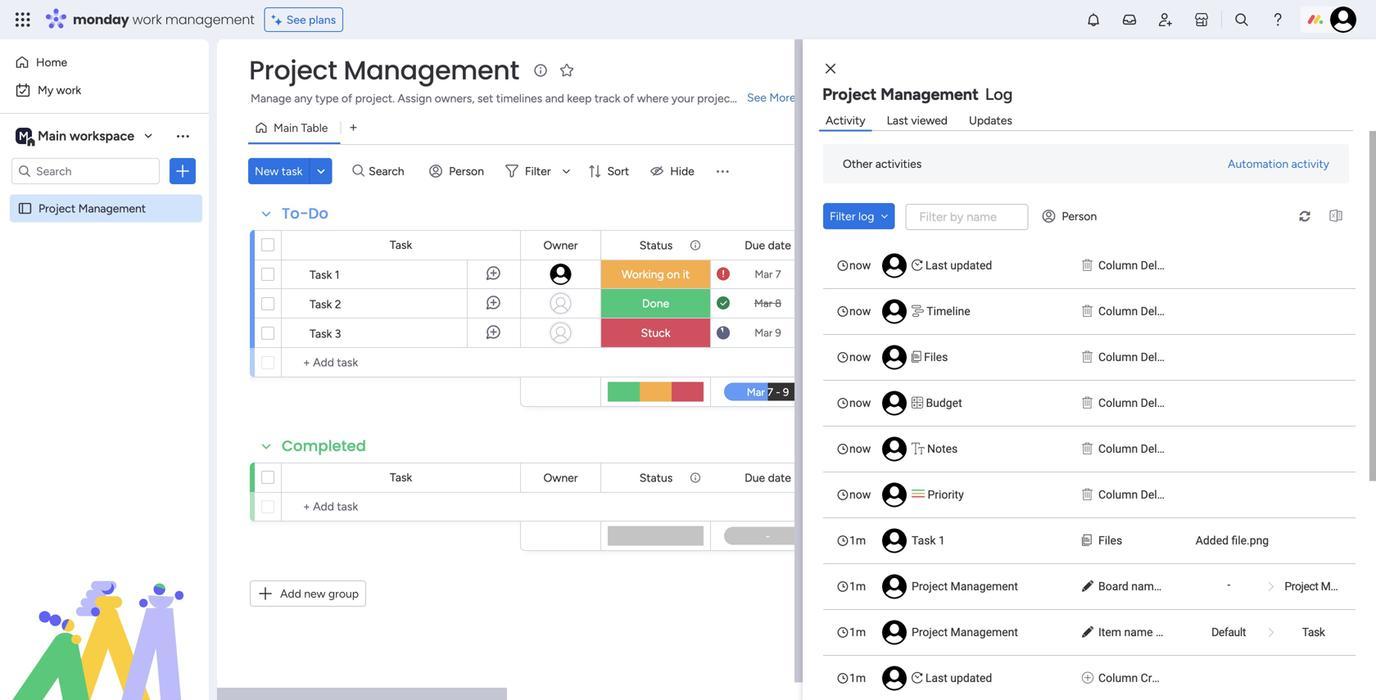 Task type: vqa. For each thing, say whether or not it's contained in the screenshot.
third Column from the bottom of the LIST BOX containing now
yes



Task type: describe. For each thing, give the bounding box(es) containing it.
now for priority
[[849, 488, 871, 502]]

main workspace
[[38, 128, 134, 144]]

2 due from the top
[[745, 471, 765, 485]]

2 owner field from the top
[[539, 469, 582, 487]]

see plans button
[[264, 7, 343, 32]]

mar for mar 7
[[755, 268, 773, 281]]

1m for item
[[849, 626, 866, 639]]

8
[[775, 297, 782, 310]]

0 vertical spatial task 1
[[310, 268, 340, 282]]

7
[[775, 268, 781, 281]]

workspace selection element
[[16, 126, 137, 147]]

dapulse binline o image for notes
[[1082, 441, 1093, 458]]

my
[[38, 83, 53, 97]]

column deleted for priority
[[1098, 488, 1180, 502]]

1 vertical spatial person
[[1062, 209, 1097, 223]]

more
[[769, 91, 796, 104]]

new task
[[255, 164, 303, 178]]

home option
[[10, 49, 199, 75]]

lottie animation element
[[0, 535, 209, 700]]

table
[[301, 121, 328, 135]]

select product image
[[15, 11, 31, 28]]

main for main workspace
[[38, 128, 66, 144]]

project management inside project management list box
[[39, 202, 146, 215]]

my work link
[[10, 77, 199, 103]]

automation activity button
[[1221, 151, 1336, 177]]

new task button
[[248, 158, 309, 184]]

dapulse binline o image for budget
[[1082, 395, 1093, 412]]

management
[[165, 10, 255, 29]]

board name changed
[[1098, 580, 1207, 593]]

task 2
[[310, 297, 341, 311]]

new
[[304, 587, 326, 601]]

1 inside list box
[[939, 534, 945, 548]]

timeline
[[927, 305, 970, 318]]

task 3
[[310, 327, 341, 341]]

1 1m from the top
[[849, 534, 866, 548]]

now for notes
[[849, 442, 871, 456]]

deleted for notes
[[1141, 442, 1180, 456]]

0 vertical spatial 1
[[335, 268, 340, 282]]

do
[[308, 203, 328, 224]]

dapulse binline o image for files
[[1082, 349, 1093, 366]]

arrow down image
[[557, 161, 576, 181]]

add new group button
[[250, 581, 366, 607]]

deleted for files
[[1141, 351, 1180, 364]]

created
[[1141, 672, 1181, 685]]

budget
[[926, 396, 962, 410]]

v2 overdue deadline image
[[717, 267, 730, 282]]

other
[[843, 157, 873, 171]]

new
[[255, 164, 279, 178]]

notifications image
[[1085, 11, 1102, 28]]

1m for column
[[849, 672, 866, 685]]

project managemen
[[1285, 580, 1376, 593]]

notes
[[927, 442, 958, 456]]

list box containing now
[[823, 242, 1376, 700]]

1 horizontal spatial files
[[1098, 534, 1122, 548]]

last viewed
[[887, 113, 948, 127]]

now for files
[[849, 351, 871, 364]]

add to favorites image
[[559, 62, 575, 78]]

add
[[280, 587, 301, 601]]

add new group
[[280, 587, 359, 601]]

your
[[672, 91, 694, 105]]

my work
[[38, 83, 81, 97]]

mar for mar 9
[[755, 326, 773, 340]]

1 date from the top
[[768, 238, 791, 252]]

v2 edit image
[[1082, 624, 1094, 641]]

any
[[294, 91, 312, 105]]

v2 edit image
[[1082, 578, 1094, 596]]

2 due date field from the top
[[741, 469, 795, 487]]

gary orlando image
[[1330, 7, 1357, 33]]

activity
[[826, 113, 866, 127]]

0 vertical spatial last
[[887, 113, 908, 127]]

project management list box
[[0, 191, 209, 444]]

management inside list box
[[78, 202, 146, 215]]

now for timeline
[[849, 305, 871, 318]]

log
[[985, 84, 1013, 104]]

see more
[[747, 91, 796, 104]]

other activities
[[843, 157, 922, 171]]

invite members image
[[1157, 11, 1174, 28]]

stuck
[[641, 326, 671, 340]]

to-do
[[282, 203, 328, 224]]

monday
[[73, 10, 129, 29]]

help
[[1307, 659, 1336, 675]]

priority
[[928, 488, 964, 502]]

changed for board name changed
[[1163, 580, 1207, 593]]

1 dapulse binline o image from the top
[[1082, 257, 1093, 274]]

2 due date from the top
[[745, 471, 791, 485]]

1 + add task text field from the top
[[290, 353, 513, 373]]

lottie animation image
[[0, 535, 209, 700]]

see more link
[[745, 89, 798, 106]]

add view image
[[350, 122, 357, 134]]

see for see plans
[[286, 13, 306, 27]]

1 of from the left
[[342, 91, 352, 105]]

1 due from the top
[[745, 238, 765, 252]]

column for priority
[[1098, 488, 1138, 502]]

track
[[595, 91, 620, 105]]

log
[[858, 209, 874, 223]]

main for main table
[[274, 121, 298, 135]]

manage
[[251, 91, 291, 105]]

column for timeline
[[1098, 305, 1138, 318]]

mar 7
[[755, 268, 781, 281]]

Project Management field
[[245, 52, 523, 88]]

plans
[[309, 13, 336, 27]]

search everything image
[[1234, 11, 1250, 28]]

refresh image
[[1292, 210, 1318, 222]]

show board description image
[[531, 62, 550, 79]]

group
[[328, 587, 359, 601]]

filter button
[[499, 158, 576, 184]]

project.
[[355, 91, 395, 105]]

activities
[[876, 157, 922, 171]]

Search in workspace field
[[34, 162, 137, 181]]

deleted for timeline
[[1141, 305, 1180, 318]]

added
[[1196, 534, 1229, 548]]

column deleted for files
[[1098, 351, 1180, 364]]

1 column deleted from the top
[[1098, 259, 1180, 272]]

dapulse binline o image for timeline
[[1082, 303, 1093, 320]]

item
[[1098, 626, 1121, 639]]

column for notes
[[1098, 442, 1138, 456]]

v2 done deadline image
[[717, 296, 730, 311]]

automation
[[1228, 157, 1289, 171]]

filter for filter
[[525, 164, 551, 178]]

work for monday
[[132, 10, 162, 29]]

1m for board
[[849, 580, 866, 593]]

workspace
[[70, 128, 134, 144]]

column created
[[1098, 672, 1181, 685]]

0 horizontal spatial files
[[924, 351, 948, 364]]

project
[[697, 91, 734, 105]]

updates
[[969, 113, 1012, 127]]

it
[[683, 267, 690, 281]]

task
[[282, 164, 303, 178]]

automation activity
[[1228, 157, 1329, 171]]

item name changed
[[1098, 626, 1200, 639]]

2 date from the top
[[768, 471, 791, 485]]

stands.
[[737, 91, 774, 105]]

manage any type of project. assign owners, set timelines and keep track of where your project stands.
[[251, 91, 774, 105]]

column for files
[[1098, 351, 1138, 364]]

9
[[775, 326, 781, 340]]

updated for now
[[950, 259, 992, 272]]

mar 8
[[754, 297, 782, 310]]

last for now
[[926, 259, 948, 272]]

keep
[[567, 91, 592, 105]]

2
[[335, 297, 341, 311]]

home
[[36, 55, 67, 69]]



Task type: locate. For each thing, give the bounding box(es) containing it.
to-
[[282, 203, 308, 224]]

2 deleted from the top
[[1141, 305, 1180, 318]]

0 vertical spatial + add task text field
[[290, 353, 513, 373]]

Filter by name field
[[906, 204, 1028, 230]]

0 horizontal spatial filter
[[525, 164, 551, 178]]

1 dapulse binline o image from the top
[[1082, 303, 1093, 320]]

0 vertical spatial filter
[[525, 164, 551, 178]]

my work option
[[10, 77, 199, 103]]

person
[[449, 164, 484, 178], [1062, 209, 1097, 223]]

monday work management
[[73, 10, 255, 29]]

timelines
[[496, 91, 542, 105]]

changed down added
[[1163, 580, 1207, 593]]

3 now from the top
[[849, 351, 871, 364]]

1 vertical spatial last updated
[[926, 672, 992, 685]]

0 vertical spatial see
[[286, 13, 306, 27]]

dapulse plus image
[[1082, 670, 1094, 687]]

0 vertical spatial angle down image
[[317, 165, 325, 177]]

4 dapulse binline o image from the top
[[1082, 487, 1093, 504]]

activity
[[1291, 157, 1329, 171]]

Owner field
[[539, 236, 582, 254], [539, 469, 582, 487]]

type
[[315, 91, 339, 105]]

4 deleted from the top
[[1141, 396, 1180, 410]]

0 vertical spatial changed
[[1163, 580, 1207, 593]]

project management
[[249, 52, 519, 88], [39, 202, 146, 215], [912, 580, 1018, 593], [912, 626, 1018, 639]]

7 column from the top
[[1098, 672, 1138, 685]]

assign
[[398, 91, 432, 105]]

5 now from the top
[[849, 442, 871, 456]]

0 horizontal spatial of
[[342, 91, 352, 105]]

1 vertical spatial last
[[926, 259, 948, 272]]

management
[[344, 52, 519, 88], [881, 84, 979, 104], [78, 202, 146, 215], [951, 580, 1018, 593], [951, 626, 1018, 639]]

0 vertical spatial date
[[768, 238, 791, 252]]

project
[[249, 52, 337, 88], [822, 84, 877, 104], [39, 202, 75, 215], [912, 580, 948, 593], [1285, 580, 1318, 593], [912, 626, 948, 639]]

name for board
[[1131, 580, 1160, 593]]

working
[[622, 267, 664, 281]]

main table button
[[248, 115, 340, 141]]

changed up the created
[[1156, 626, 1200, 639]]

last updated for 1m
[[926, 672, 992, 685]]

help image
[[1270, 11, 1286, 28]]

monday marketplace image
[[1193, 11, 1210, 28]]

0 vertical spatial updated
[[950, 259, 992, 272]]

1 deleted from the top
[[1141, 259, 1180, 272]]

task 1 up task 2
[[310, 268, 340, 282]]

main right workspace image
[[38, 128, 66, 144]]

3 column deleted from the top
[[1098, 351, 1180, 364]]

column information image for to-do
[[689, 239, 702, 252]]

last
[[887, 113, 908, 127], [926, 259, 948, 272], [926, 672, 948, 685]]

1 vertical spatial see
[[747, 91, 767, 104]]

2 of from the left
[[623, 91, 634, 105]]

help button
[[1293, 654, 1350, 681]]

1
[[335, 268, 340, 282], [939, 534, 945, 548]]

1 column from the top
[[1098, 259, 1138, 272]]

0 vertical spatial owner field
[[539, 236, 582, 254]]

board
[[1098, 580, 1129, 593]]

update feed image
[[1121, 11, 1138, 28]]

1 vertical spatial filter
[[830, 209, 856, 223]]

0 horizontal spatial angle down image
[[317, 165, 325, 177]]

Due date field
[[741, 236, 795, 254], [741, 469, 795, 487]]

1 owner field from the top
[[539, 236, 582, 254]]

1m
[[849, 534, 866, 548], [849, 580, 866, 593], [849, 626, 866, 639], [849, 672, 866, 685]]

task 1 down priority
[[912, 534, 945, 548]]

deleted for budget
[[1141, 396, 1180, 410]]

1 vertical spatial due date
[[745, 471, 791, 485]]

1 vertical spatial status
[[640, 471, 673, 485]]

done
[[642, 297, 669, 310]]

0 vertical spatial owner
[[543, 238, 578, 252]]

4 column from the top
[[1098, 396, 1138, 410]]

hide button
[[644, 158, 704, 184]]

1 vertical spatial files
[[1098, 534, 1122, 548]]

main table
[[274, 121, 328, 135]]

now
[[849, 259, 871, 272], [849, 305, 871, 318], [849, 351, 871, 364], [849, 396, 871, 410], [849, 442, 871, 456], [849, 488, 871, 502]]

4 1m from the top
[[849, 672, 866, 685]]

5 column deleted from the top
[[1098, 442, 1180, 456]]

mar left 7
[[755, 268, 773, 281]]

task 1
[[310, 268, 340, 282], [912, 534, 945, 548]]

3
[[335, 327, 341, 341]]

1 vertical spatial name
[[1124, 626, 1153, 639]]

To-Do field
[[278, 203, 333, 224]]

column deleted
[[1098, 259, 1180, 272], [1098, 305, 1180, 318], [1098, 351, 1180, 364], [1098, 396, 1180, 410], [1098, 442, 1180, 456], [1098, 488, 1180, 502]]

workspace options image
[[174, 128, 191, 144]]

of right track in the top of the page
[[623, 91, 634, 105]]

work for my
[[56, 83, 81, 97]]

0 vertical spatial status field
[[635, 236, 677, 254]]

5 column from the top
[[1098, 442, 1138, 456]]

hide
[[670, 164, 694, 178]]

1 due date field from the top
[[741, 236, 795, 254]]

added file.png
[[1196, 534, 1269, 548]]

options image
[[174, 163, 191, 179]]

1 vertical spatial date
[[768, 471, 791, 485]]

task
[[390, 238, 412, 252], [310, 268, 332, 282], [310, 297, 332, 311], [310, 327, 332, 341], [390, 471, 412, 485], [912, 534, 936, 548], [1302, 626, 1325, 639]]

1 vertical spatial status field
[[635, 469, 677, 487]]

6 now from the top
[[849, 488, 871, 502]]

of right type
[[342, 91, 352, 105]]

list box
[[823, 242, 1376, 700]]

angle down image
[[317, 165, 325, 177], [881, 211, 888, 222]]

mar for mar 8
[[754, 297, 772, 310]]

v2 file column image
[[1082, 532, 1092, 550]]

column information image for completed
[[689, 471, 702, 485]]

name for item
[[1124, 626, 1153, 639]]

2 column deleted from the top
[[1098, 305, 1180, 318]]

managemen
[[1321, 580, 1376, 593]]

owners,
[[435, 91, 475, 105]]

last updated for now
[[926, 259, 992, 272]]

m
[[19, 129, 29, 143]]

3 dapulse binline o image from the top
[[1082, 441, 1093, 458]]

1 updated from the top
[[950, 259, 992, 272]]

1 vertical spatial task 1
[[912, 534, 945, 548]]

last for 1m
[[926, 672, 948, 685]]

1 vertical spatial work
[[56, 83, 81, 97]]

viewed
[[911, 113, 948, 127]]

set
[[477, 91, 493, 105]]

menu image
[[714, 163, 731, 179]]

files right v2 file column "icon" at right
[[1098, 534, 1122, 548]]

and
[[545, 91, 564, 105]]

0 horizontal spatial 1
[[335, 268, 340, 282]]

column information image
[[689, 239, 702, 252], [689, 471, 702, 485]]

filter for filter log
[[830, 209, 856, 223]]

updated
[[950, 259, 992, 272], [950, 672, 992, 685]]

filter inside filter popup button
[[525, 164, 551, 178]]

default
[[1212, 626, 1246, 639]]

work right monday
[[132, 10, 162, 29]]

2 vertical spatial last
[[926, 672, 948, 685]]

option
[[0, 194, 209, 197]]

1 vertical spatial owner field
[[539, 469, 582, 487]]

v2 search image
[[353, 162, 365, 180]]

name right board
[[1131, 580, 1160, 593]]

0 vertical spatial dapulse binline o image
[[1082, 303, 1093, 320]]

1 horizontal spatial work
[[132, 10, 162, 29]]

angle down image inside filter log button
[[881, 211, 888, 222]]

0 horizontal spatial person button
[[423, 158, 494, 184]]

completed
[[282, 436, 366, 457]]

0 vertical spatial person
[[449, 164, 484, 178]]

sort button
[[581, 158, 639, 184]]

files up "budget"
[[924, 351, 948, 364]]

1 horizontal spatial person button
[[1036, 203, 1107, 229]]

0 vertical spatial name
[[1131, 580, 1160, 593]]

1 horizontal spatial 1
[[939, 534, 945, 548]]

changed for item name changed
[[1156, 626, 1200, 639]]

owner
[[543, 238, 578, 252], [543, 471, 578, 485]]

work right my
[[56, 83, 81, 97]]

changed
[[1163, 580, 1207, 593], [1156, 626, 1200, 639]]

file.png
[[1232, 534, 1269, 548]]

sort
[[607, 164, 629, 178]]

1 vertical spatial + add task text field
[[290, 497, 513, 517]]

1 horizontal spatial filter
[[830, 209, 856, 223]]

of
[[342, 91, 352, 105], [623, 91, 634, 105]]

1 horizontal spatial task 1
[[912, 534, 945, 548]]

see plans
[[286, 13, 336, 27]]

filter left arrow down image
[[525, 164, 551, 178]]

dapulse binline o image
[[1082, 257, 1093, 274], [1082, 349, 1093, 366], [1082, 441, 1093, 458], [1082, 487, 1093, 504]]

project management log
[[822, 84, 1013, 104]]

0 vertical spatial work
[[132, 10, 162, 29]]

1 last updated from the top
[[926, 259, 992, 272]]

status for completed
[[640, 471, 673, 485]]

dapulse binline o image for priority
[[1082, 487, 1093, 504]]

6 deleted from the top
[[1141, 488, 1180, 502]]

2 dapulse binline o image from the top
[[1082, 395, 1093, 412]]

1 vertical spatial mar
[[754, 297, 772, 310]]

work inside option
[[56, 83, 81, 97]]

export to excel image
[[1323, 210, 1349, 222]]

1 vertical spatial due
[[745, 471, 765, 485]]

2 1m from the top
[[849, 580, 866, 593]]

1 owner from the top
[[543, 238, 578, 252]]

0 horizontal spatial main
[[38, 128, 66, 144]]

updated for 1m
[[950, 672, 992, 685]]

0 vertical spatial due date field
[[741, 236, 795, 254]]

filter
[[525, 164, 551, 178], [830, 209, 856, 223]]

mar
[[755, 268, 773, 281], [754, 297, 772, 310], [755, 326, 773, 340]]

1 vertical spatial column information image
[[689, 471, 702, 485]]

see inside see plans button
[[286, 13, 306, 27]]

0 vertical spatial person button
[[423, 158, 494, 184]]

dapulse binline o image
[[1082, 303, 1093, 320], [1082, 395, 1093, 412]]

2 now from the top
[[849, 305, 871, 318]]

1 down priority
[[939, 534, 945, 548]]

where
[[637, 91, 669, 105]]

0 vertical spatial mar
[[755, 268, 773, 281]]

angle down image right log
[[881, 211, 888, 222]]

2 owner from the top
[[543, 471, 578, 485]]

work
[[132, 10, 162, 29], [56, 83, 81, 97]]

0 vertical spatial status
[[640, 238, 673, 252]]

2 column information image from the top
[[689, 471, 702, 485]]

main left table
[[274, 121, 298, 135]]

due date
[[745, 238, 791, 252], [745, 471, 791, 485]]

1 status from the top
[[640, 238, 673, 252]]

column deleted for timeline
[[1098, 305, 1180, 318]]

3 column from the top
[[1098, 351, 1138, 364]]

2 last updated from the top
[[926, 672, 992, 685]]

2 updated from the top
[[950, 672, 992, 685]]

close image
[[826, 63, 836, 75]]

0 horizontal spatial work
[[56, 83, 81, 97]]

column for budget
[[1098, 396, 1138, 410]]

0 horizontal spatial task 1
[[310, 268, 340, 282]]

filter log button
[[823, 203, 895, 229]]

public board image
[[17, 201, 33, 216]]

1 vertical spatial person button
[[1036, 203, 1107, 229]]

+ Add task text field
[[290, 353, 513, 373], [290, 497, 513, 517]]

1 vertical spatial 1
[[939, 534, 945, 548]]

mar left 9
[[755, 326, 773, 340]]

3 1m from the top
[[849, 626, 866, 639]]

see for see more
[[747, 91, 767, 104]]

0 horizontal spatial person
[[449, 164, 484, 178]]

1 vertical spatial angle down image
[[881, 211, 888, 222]]

1 horizontal spatial angle down image
[[881, 211, 888, 222]]

Status field
[[635, 236, 677, 254], [635, 469, 677, 487]]

0 horizontal spatial see
[[286, 13, 306, 27]]

0 vertical spatial last updated
[[926, 259, 992, 272]]

filter log
[[830, 209, 874, 223]]

column deleted for notes
[[1098, 442, 1180, 456]]

0 vertical spatial due
[[745, 238, 765, 252]]

5 deleted from the top
[[1141, 442, 1180, 456]]

1 vertical spatial changed
[[1156, 626, 1200, 639]]

6 column from the top
[[1098, 488, 1138, 502]]

working on it
[[622, 267, 690, 281]]

6 column deleted from the top
[[1098, 488, 1180, 502]]

main
[[274, 121, 298, 135], [38, 128, 66, 144]]

1 up the 2
[[335, 268, 340, 282]]

angle down image right 'task'
[[317, 165, 325, 177]]

owner for 2nd owner field from the top of the page
[[543, 471, 578, 485]]

2 column from the top
[[1098, 305, 1138, 318]]

status for to-do
[[640, 238, 673, 252]]

Completed field
[[278, 436, 370, 457]]

deleted for priority
[[1141, 488, 1180, 502]]

2 + add task text field from the top
[[290, 497, 513, 517]]

1 now from the top
[[849, 259, 871, 272]]

1 column information image from the top
[[689, 239, 702, 252]]

status field for to-do
[[635, 236, 677, 254]]

now for budget
[[849, 396, 871, 410]]

main inside workspace selection "element"
[[38, 128, 66, 144]]

2 dapulse binline o image from the top
[[1082, 349, 1093, 366]]

owner for 1st owner field
[[543, 238, 578, 252]]

see left more
[[747, 91, 767, 104]]

2 status from the top
[[640, 471, 673, 485]]

1 vertical spatial due date field
[[741, 469, 795, 487]]

see left "plans" at top left
[[286, 13, 306, 27]]

4 now from the top
[[849, 396, 871, 410]]

1 horizontal spatial person
[[1062, 209, 1097, 223]]

1 vertical spatial updated
[[950, 672, 992, 685]]

Search field
[[365, 160, 414, 183]]

see inside "link"
[[747, 91, 767, 104]]

name right item
[[1124, 626, 1153, 639]]

mar 9
[[755, 326, 781, 340]]

column deleted for budget
[[1098, 396, 1180, 410]]

filter inside filter log button
[[830, 209, 856, 223]]

2 vertical spatial mar
[[755, 326, 773, 340]]

see
[[286, 13, 306, 27], [747, 91, 767, 104]]

1 vertical spatial owner
[[543, 471, 578, 485]]

home link
[[10, 49, 199, 75]]

1 due date from the top
[[745, 238, 791, 252]]

0 vertical spatial due date
[[745, 238, 791, 252]]

filter left log
[[830, 209, 856, 223]]

4 column deleted from the top
[[1098, 396, 1180, 410]]

3 deleted from the top
[[1141, 351, 1180, 364]]

workspace image
[[16, 127, 32, 145]]

0 vertical spatial column information image
[[689, 239, 702, 252]]

main inside button
[[274, 121, 298, 135]]

1 status field from the top
[[635, 236, 677, 254]]

1 horizontal spatial of
[[623, 91, 634, 105]]

1 vertical spatial dapulse binline o image
[[1082, 395, 1093, 412]]

on
[[667, 267, 680, 281]]

2 status field from the top
[[635, 469, 677, 487]]

status field for completed
[[635, 469, 677, 487]]

1 horizontal spatial see
[[747, 91, 767, 104]]

1 horizontal spatial main
[[274, 121, 298, 135]]

column
[[1098, 259, 1138, 272], [1098, 305, 1138, 318], [1098, 351, 1138, 364], [1098, 396, 1138, 410], [1098, 442, 1138, 456], [1098, 488, 1138, 502], [1098, 672, 1138, 685]]

0 vertical spatial files
[[924, 351, 948, 364]]

mar left 8
[[754, 297, 772, 310]]



